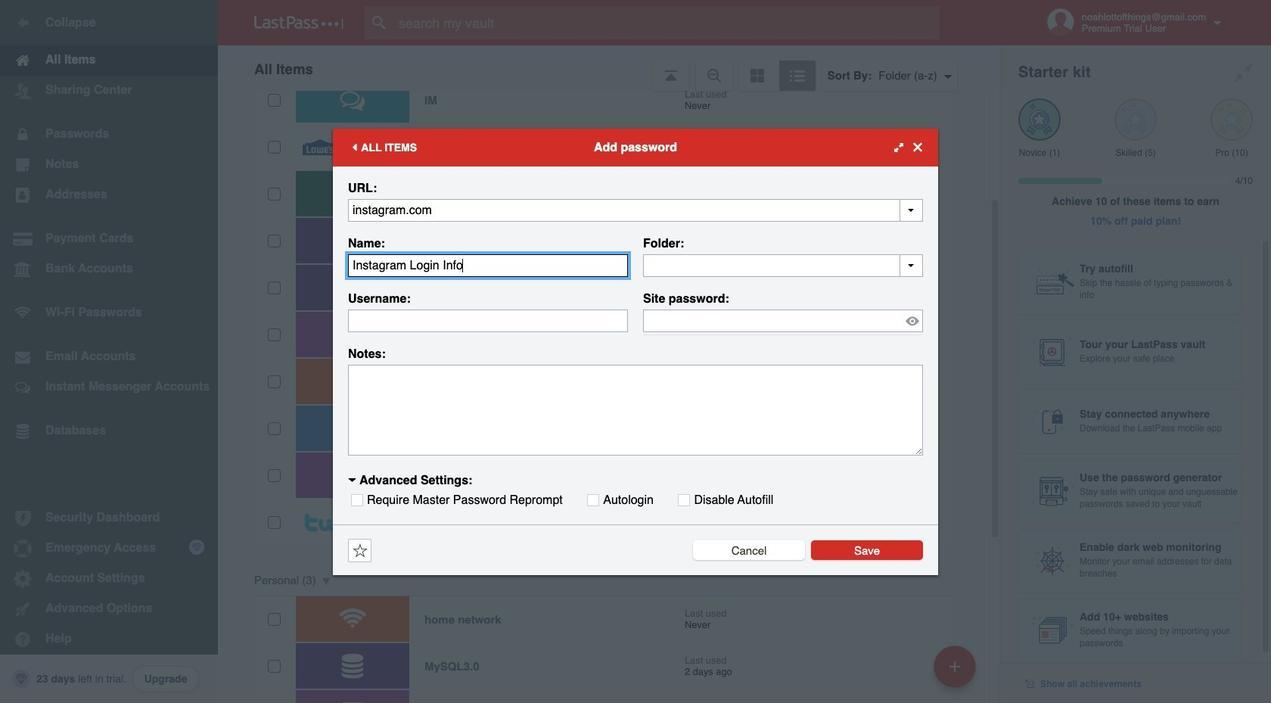 Task type: describe. For each thing, give the bounding box(es) containing it.
new item navigation
[[929, 641, 986, 703]]

Search search field
[[365, 6, 970, 39]]

lastpass image
[[254, 16, 344, 30]]

search my vault text field
[[365, 6, 970, 39]]



Task type: vqa. For each thing, say whether or not it's contained in the screenshot.
text field
yes



Task type: locate. For each thing, give the bounding box(es) containing it.
vault options navigation
[[218, 45, 1001, 91]]

dialog
[[333, 128, 939, 575]]

None text field
[[348, 199, 924, 221], [644, 254, 924, 277], [348, 365, 924, 455], [348, 199, 924, 221], [644, 254, 924, 277], [348, 365, 924, 455]]

new item image
[[950, 661, 961, 672]]

None password field
[[644, 309, 924, 332]]

main navigation navigation
[[0, 0, 218, 703]]

None text field
[[348, 254, 628, 277], [348, 309, 628, 332], [348, 254, 628, 277], [348, 309, 628, 332]]



